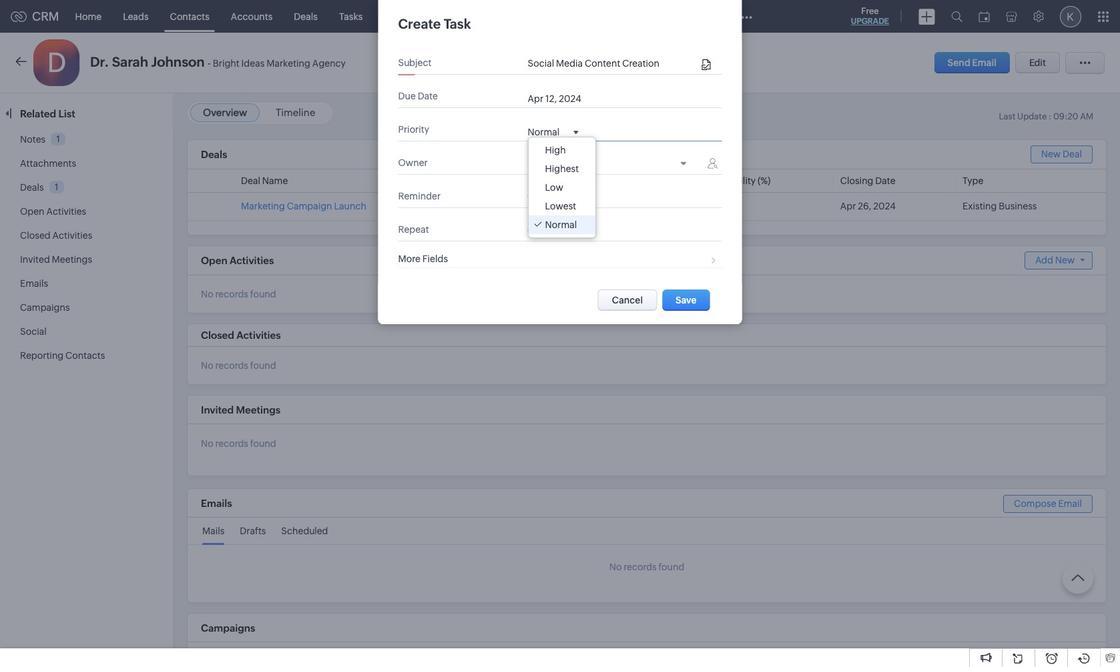 Task type: vqa. For each thing, say whether or not it's contained in the screenshot.
$ 10,000.00
yes



Task type: locate. For each thing, give the bounding box(es) containing it.
date for closing date
[[876, 176, 896, 186]]

priority
[[398, 124, 429, 135]]

tasks
[[339, 11, 363, 22]]

0 horizontal spatial emails
[[20, 278, 48, 289]]

1 horizontal spatial contacts
[[170, 11, 210, 22]]

closed activities
[[20, 230, 92, 241], [201, 330, 281, 341]]

1 horizontal spatial closed
[[201, 330, 234, 341]]

0 vertical spatial meetings
[[384, 11, 424, 22]]

deals link
[[283, 0, 328, 32], [20, 182, 44, 193]]

0 vertical spatial normal
[[528, 127, 560, 138]]

activities
[[46, 206, 86, 217], [52, 230, 92, 241], [230, 255, 274, 266], [237, 330, 281, 341]]

apr
[[840, 201, 856, 212]]

closing date link
[[840, 176, 896, 186]]

found
[[250, 289, 276, 300], [250, 361, 276, 371], [250, 439, 276, 450], [659, 562, 685, 573]]

date for due date
[[418, 91, 438, 101]]

Normal field
[[528, 126, 578, 138]]

1 vertical spatial 1
[[55, 182, 58, 192]]

deals left tasks
[[294, 11, 318, 22]]

stage
[[587, 176, 612, 186]]

0 horizontal spatial meetings
[[52, 254, 92, 265]]

1 horizontal spatial deals
[[201, 149, 227, 161]]

1 for deals
[[55, 182, 58, 192]]

compose
[[1014, 499, 1057, 509]]

1 horizontal spatial date
[[876, 176, 896, 186]]

2 vertical spatial meetings
[[236, 405, 281, 416]]

0 vertical spatial open activities
[[20, 206, 86, 217]]

emails up campaigns link
[[20, 278, 48, 289]]

0 vertical spatial contacts
[[170, 11, 210, 22]]

0 horizontal spatial campaigns
[[20, 302, 70, 313]]

1 horizontal spatial invited meetings
[[201, 405, 281, 416]]

contacts
[[170, 11, 210, 22], [65, 351, 105, 361]]

marketing campaign launch
[[241, 201, 366, 212]]

1 up open activities link
[[55, 182, 58, 192]]

closing
[[840, 176, 874, 186]]

1 horizontal spatial open activities
[[201, 255, 274, 266]]

more fields
[[398, 254, 448, 264]]

date up 2024
[[876, 176, 896, 186]]

new deal
[[1041, 149, 1082, 160]]

no records found
[[201, 289, 276, 300], [201, 361, 276, 371], [201, 439, 276, 450], [609, 562, 685, 573]]

1 horizontal spatial campaigns
[[201, 623, 255, 634]]

accounts
[[231, 11, 273, 22]]

0 horizontal spatial contacts
[[65, 351, 105, 361]]

1 vertical spatial closed activities
[[201, 330, 281, 341]]

2 horizontal spatial deals
[[294, 11, 318, 22]]

1 vertical spatial invited meetings
[[201, 405, 281, 416]]

26,
[[858, 201, 872, 212]]

1 vertical spatial open activities
[[201, 255, 274, 266]]

marketing inside dr. sarah johnson - bright ideas marketing agency
[[267, 58, 310, 69]]

johnson
[[151, 54, 205, 69]]

0 vertical spatial deal
[[1063, 149, 1082, 160]]

1 vertical spatial contacts
[[65, 351, 105, 361]]

-
[[208, 57, 211, 69]]

deals
[[294, 11, 318, 22], [201, 149, 227, 161], [20, 182, 44, 193]]

1 horizontal spatial closed activities
[[201, 330, 281, 341]]

edit button
[[1016, 52, 1060, 73]]

send email button
[[935, 52, 1010, 73]]

new down :
[[1041, 149, 1061, 160]]

1 vertical spatial normal
[[545, 220, 577, 230]]

marketing right ideas
[[267, 58, 310, 69]]

logo image
[[11, 11, 27, 22]]

contacts right reporting
[[65, 351, 105, 361]]

0 horizontal spatial deals
[[20, 182, 44, 193]]

1 vertical spatial deal
[[241, 176, 260, 186]]

0 vertical spatial email
[[973, 57, 997, 68]]

deal left name
[[241, 176, 260, 186]]

0 vertical spatial new
[[1041, 149, 1061, 160]]

campaigns
[[20, 302, 70, 313], [201, 623, 255, 634]]

closed activities link
[[20, 230, 92, 241]]

Kendall Parks field
[[528, 158, 693, 171]]

normal up the high
[[528, 127, 560, 138]]

10,000.00
[[475, 201, 521, 212]]

marketing down 'deal name' link
[[241, 201, 285, 212]]

normal down lowest
[[545, 220, 577, 230]]

deals down overview
[[201, 149, 227, 161]]

bright ideas marketing agency link
[[213, 58, 346, 69]]

1 vertical spatial email
[[1059, 499, 1082, 509]]

$ 10,000.00
[[467, 201, 521, 212]]

1 right notes link
[[56, 134, 60, 144]]

0 horizontal spatial deal
[[241, 176, 260, 186]]

1 horizontal spatial deal
[[1063, 149, 1082, 160]]

0 horizontal spatial closed
[[20, 230, 51, 241]]

0 horizontal spatial email
[[973, 57, 997, 68]]

home
[[75, 11, 102, 22]]

deals link down attachments on the left of page
[[20, 182, 44, 193]]

0 horizontal spatial invited meetings
[[20, 254, 92, 265]]

marketing
[[267, 58, 310, 69], [241, 201, 285, 212]]

new right add
[[1055, 255, 1075, 266]]

1 horizontal spatial deals link
[[283, 0, 328, 32]]

edit
[[1030, 57, 1046, 68]]

1 horizontal spatial invited
[[201, 405, 234, 416]]

date
[[418, 91, 438, 101], [876, 176, 896, 186]]

more
[[398, 254, 421, 264]]

create
[[398, 16, 441, 31]]

contacts up johnson
[[170, 11, 210, 22]]

1 horizontal spatial meetings
[[236, 405, 281, 416]]

None button
[[598, 290, 657, 311]]

existing business
[[963, 201, 1037, 212]]

low
[[545, 182, 563, 193]]

0 vertical spatial marketing
[[267, 58, 310, 69]]

invited meetings
[[20, 254, 92, 265], [201, 405, 281, 416]]

None submit
[[662, 290, 710, 311]]

parks
[[562, 158, 585, 169]]

leads link
[[112, 0, 159, 32]]

deals link left tasks
[[283, 0, 328, 32]]

overview
[[203, 107, 247, 118]]

1 vertical spatial date
[[876, 176, 896, 186]]

reminder
[[398, 191, 441, 202]]

contacts link
[[159, 0, 220, 32]]

2 horizontal spatial meetings
[[384, 11, 424, 22]]

drafts
[[240, 526, 266, 537]]

None text field
[[528, 58, 699, 69]]

last update : 09:20 am
[[999, 112, 1094, 122]]

free upgrade
[[851, 6, 889, 26]]

1 vertical spatial closed
[[201, 330, 234, 341]]

1 horizontal spatial email
[[1059, 499, 1082, 509]]

normal inside field
[[528, 127, 560, 138]]

no
[[201, 289, 214, 300], [201, 361, 214, 371], [201, 439, 214, 450], [609, 562, 622, 573]]

owner
[[398, 158, 428, 168]]

accounts link
[[220, 0, 283, 32]]

tree
[[529, 138, 596, 238]]

records
[[215, 289, 248, 300], [215, 361, 248, 371], [215, 439, 248, 450], [624, 562, 657, 573]]

date right due
[[418, 91, 438, 101]]

0 vertical spatial date
[[418, 91, 438, 101]]

related
[[20, 108, 56, 120]]

deal down '09:20'
[[1063, 149, 1082, 160]]

0 vertical spatial closed
[[20, 230, 51, 241]]

attachments
[[20, 158, 76, 169]]

1 vertical spatial deals
[[201, 149, 227, 161]]

notes link
[[20, 134, 46, 145]]

deals down attachments on the left of page
[[20, 182, 44, 193]]

tasks link
[[328, 0, 373, 32]]

0 vertical spatial closed activities
[[20, 230, 92, 241]]

calls
[[446, 11, 467, 22]]

dr. sarah johnson - bright ideas marketing agency
[[90, 54, 346, 69]]

1 vertical spatial emails
[[201, 498, 232, 509]]

meetings
[[384, 11, 424, 22], [52, 254, 92, 265], [236, 405, 281, 416]]

mails
[[202, 526, 225, 537]]

amount link
[[467, 176, 502, 186]]

reporting contacts link
[[20, 351, 105, 361]]

0 horizontal spatial invited
[[20, 254, 50, 265]]

add
[[1036, 255, 1054, 266]]

1 vertical spatial open
[[201, 255, 227, 266]]

0 horizontal spatial open
[[20, 206, 44, 217]]

emails
[[20, 278, 48, 289], [201, 498, 232, 509]]

0 horizontal spatial date
[[418, 91, 438, 101]]

1 vertical spatial new
[[1055, 255, 1075, 266]]

due date
[[398, 91, 438, 101]]

probability (%)
[[709, 176, 771, 186]]

0 horizontal spatial deals link
[[20, 182, 44, 193]]

emails up mails
[[201, 498, 232, 509]]

email right compose
[[1059, 499, 1082, 509]]

0 vertical spatial 1
[[56, 134, 60, 144]]

email inside button
[[973, 57, 997, 68]]

1 vertical spatial meetings
[[52, 254, 92, 265]]

emails link
[[20, 278, 48, 289]]

social link
[[20, 327, 47, 337]]

email right "send"
[[973, 57, 997, 68]]

0 vertical spatial emails
[[20, 278, 48, 289]]

new
[[1041, 149, 1061, 160], [1055, 255, 1075, 266]]

existing
[[963, 201, 997, 212]]

0 horizontal spatial open activities
[[20, 206, 86, 217]]



Task type: describe. For each thing, give the bounding box(es) containing it.
0 horizontal spatial closed activities
[[20, 230, 92, 241]]

open activities link
[[20, 206, 86, 217]]

stage link
[[587, 176, 612, 186]]

repeat
[[398, 224, 429, 235]]

0 vertical spatial invited
[[20, 254, 50, 265]]

lowest
[[545, 201, 576, 212]]

business
[[999, 201, 1037, 212]]

$
[[467, 201, 473, 212]]

ideas
[[241, 58, 265, 69]]

related list
[[20, 108, 77, 120]]

calls link
[[435, 0, 478, 32]]

marketing campaign launch link
[[241, 201, 366, 212]]

1 horizontal spatial open
[[201, 255, 227, 266]]

bright
[[213, 58, 240, 69]]

1 for notes
[[56, 134, 60, 144]]

task
[[444, 16, 471, 31]]

(%)
[[758, 176, 771, 186]]

10
[[709, 201, 720, 212]]

new deal link
[[1031, 146, 1093, 164]]

notes
[[20, 134, 46, 145]]

type
[[963, 176, 984, 186]]

0 vertical spatial invited meetings
[[20, 254, 92, 265]]

invited meetings link
[[20, 254, 92, 265]]

upgrade
[[851, 17, 889, 26]]

overview link
[[203, 107, 247, 118]]

email for send email
[[973, 57, 997, 68]]

send email
[[948, 57, 997, 68]]

create task
[[398, 16, 471, 31]]

campaigns link
[[20, 302, 70, 313]]

kendall
[[528, 158, 560, 169]]

list
[[58, 108, 75, 120]]

0 vertical spatial open
[[20, 206, 44, 217]]

timeline
[[276, 107, 315, 118]]

email for compose email
[[1059, 499, 1082, 509]]

d
[[47, 47, 66, 78]]

2024
[[874, 201, 896, 212]]

kendall parks
[[528, 158, 585, 169]]

probability
[[709, 176, 756, 186]]

normal inside tree
[[545, 220, 577, 230]]

probability (%) link
[[709, 176, 771, 186]]

1 vertical spatial invited
[[201, 405, 234, 416]]

launch
[[334, 201, 366, 212]]

compose email
[[1014, 499, 1082, 509]]

1 horizontal spatial emails
[[201, 498, 232, 509]]

reporting contacts
[[20, 351, 105, 361]]

amount
[[467, 176, 502, 186]]

agency
[[312, 58, 346, 69]]

timeline link
[[276, 107, 315, 118]]

am
[[1080, 112, 1094, 122]]

due
[[398, 91, 416, 101]]

0 vertical spatial deals link
[[283, 0, 328, 32]]

subject name lookup image
[[702, 59, 711, 71]]

1 vertical spatial deals link
[[20, 182, 44, 193]]

leads
[[123, 11, 149, 22]]

2 vertical spatial deals
[[20, 182, 44, 193]]

crm
[[32, 9, 59, 23]]

free
[[862, 6, 879, 16]]

:
[[1049, 112, 1052, 122]]

1 vertical spatial marketing
[[241, 201, 285, 212]]

campaign
[[287, 201, 332, 212]]

0 vertical spatial deals
[[294, 11, 318, 22]]

last
[[999, 112, 1016, 122]]

closing date
[[840, 176, 896, 186]]

meetings link
[[373, 0, 435, 32]]

deal name
[[241, 176, 288, 186]]

highest
[[545, 164, 579, 174]]

0 vertical spatial campaigns
[[20, 302, 70, 313]]

attachments link
[[20, 158, 76, 169]]

1 vertical spatial campaigns
[[201, 623, 255, 634]]

scheduled
[[281, 526, 328, 537]]

fields
[[422, 254, 448, 264]]

dr.
[[90, 54, 109, 69]]

social
[[20, 327, 47, 337]]

MMM d, yyyy text field
[[528, 93, 601, 104]]

update
[[1018, 112, 1047, 122]]

home link
[[64, 0, 112, 32]]

subject
[[398, 57, 432, 68]]

tree containing high
[[529, 138, 596, 238]]

type link
[[963, 176, 984, 186]]

qualification
[[587, 201, 643, 212]]

deal name link
[[241, 176, 288, 186]]

crm link
[[11, 9, 59, 23]]

sarah
[[112, 54, 148, 69]]

meetings inside meetings link
[[384, 11, 424, 22]]



